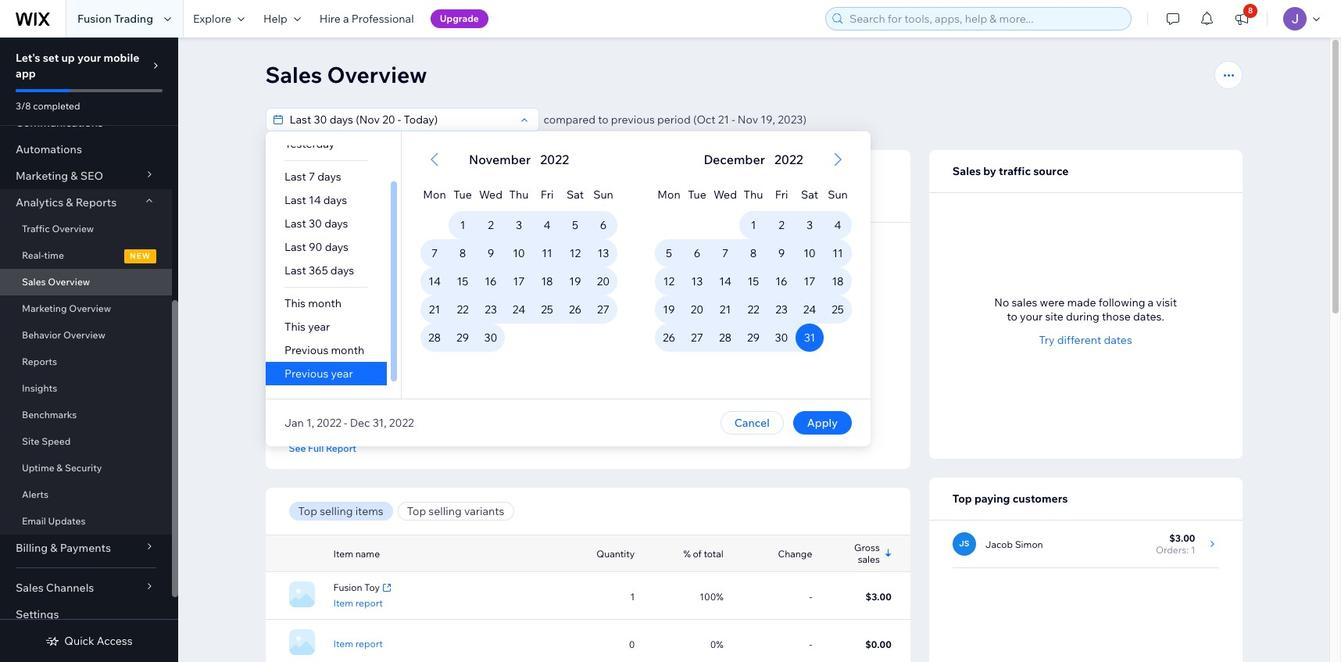 Task type: locate. For each thing, give the bounding box(es) containing it.
overview down professional
[[327, 61, 427, 88]]

1 vertical spatial sales overview
[[22, 276, 90, 288]]

1 horizontal spatial your
[[1020, 310, 1043, 324]]

full
[[308, 442, 324, 454]]

email updates
[[22, 515, 86, 527]]

1 horizontal spatial 12
[[663, 274, 674, 288]]

0 horizontal spatial alert
[[464, 150, 573, 169]]

1 alert from the left
[[464, 150, 573, 169]]

1 sun from the left
[[593, 188, 613, 202]]

20
[[597, 274, 610, 288], [690, 303, 703, 317]]

real-time
[[22, 249, 64, 261]]

trading
[[114, 12, 153, 26]]

period
[[657, 113, 691, 127]]

1 item report from the top
[[333, 597, 383, 609]]

sales channels button
[[0, 575, 172, 601]]

0 vertical spatial previous
[[284, 343, 328, 357]]

traffic overview link
[[0, 216, 172, 242]]

0 horizontal spatial 12
[[569, 246, 581, 260]]

see full report button
[[289, 441, 356, 455]]

Search for tools, apps, help & more... field
[[845, 8, 1126, 30]]

previous for previous month
[[284, 343, 328, 357]]

thu down december
[[743, 188, 763, 202]]

list box containing yesterday
[[265, 132, 401, 385]]

mon tue wed thu down "november"
[[423, 188, 528, 202]]

tue down "november"
[[453, 188, 472, 202]]

0 vertical spatial item report button
[[333, 596, 383, 610]]

1 vertical spatial reports
[[22, 356, 57, 367]]

0 horizontal spatial 28
[[428, 331, 441, 345]]

1 horizontal spatial 14
[[428, 274, 440, 288]]

this down this month
[[284, 320, 305, 334]]

days
[[317, 170, 341, 184], [323, 193, 347, 207], [324, 217, 348, 231], [325, 240, 348, 254], [330, 263, 354, 278]]

sales overview down hire
[[265, 61, 427, 88]]

2 29 from the left
[[747, 331, 760, 345]]

mon tue wed thu for 6
[[657, 188, 763, 202]]

wed for 9
[[479, 188, 502, 202]]

sat down compared
[[566, 188, 584, 202]]

13
[[597, 246, 609, 260], [691, 274, 703, 288]]

& down marketing & seo
[[66, 195, 73, 210]]

professional
[[352, 12, 414, 26]]

row containing 12
[[655, 267, 852, 295]]

fusion
[[77, 12, 112, 26], [333, 582, 362, 594]]

thu for 10
[[509, 188, 528, 202]]

2 report from the top
[[355, 638, 383, 650]]

& left seo
[[71, 169, 78, 183]]

wed down december
[[713, 188, 737, 202]]

2 last from the top
[[284, 193, 306, 207]]

a left visit
[[1148, 295, 1154, 310]]

& inside the analytics & reports dropdown button
[[66, 195, 73, 210]]

sales up 'last 14 days'
[[317, 169, 343, 183]]

upgrade button
[[430, 9, 488, 28]]

3 last from the top
[[284, 217, 306, 231]]

2 selling from the left
[[429, 504, 462, 518]]

tue down december
[[688, 188, 706, 202]]

overview up marketing overview
[[48, 276, 90, 288]]

1 vertical spatial previous
[[284, 367, 328, 381]]

1 3 from the left
[[515, 218, 522, 232]]

0 horizontal spatial fusion
[[77, 12, 112, 26]]

0 horizontal spatial 17
[[513, 274, 524, 288]]

were
[[1040, 295, 1065, 310]]

12
[[569, 246, 581, 260], [663, 274, 674, 288]]

last down total
[[284, 193, 306, 207]]

last left 365 on the top left of the page
[[284, 263, 306, 278]]

fusion left trading
[[77, 12, 112, 26]]

0 vertical spatial 13
[[597, 246, 609, 260]]

2 15 from the left
[[747, 274, 759, 288]]

1 vertical spatial marketing
[[22, 303, 67, 314]]

0 horizontal spatial 2
[[488, 218, 494, 232]]

row containing 5
[[655, 239, 852, 267]]

1 vertical spatial item report button
[[333, 637, 383, 651]]

overview down marketing overview link
[[63, 329, 105, 341]]

1 horizontal spatial 17
[[804, 274, 815, 288]]

tue for 8
[[453, 188, 472, 202]]

1 horizontal spatial 15
[[747, 274, 759, 288]]

0 vertical spatial 5
[[572, 218, 578, 232]]

mon tue wed thu down december
[[657, 188, 763, 202]]

1 inside $3.00 orders: 1
[[1191, 544, 1196, 556]]

0 vertical spatial 0%
[[337, 189, 350, 199]]

this up this year
[[284, 296, 305, 310]]

row containing 28
[[420, 324, 617, 352]]

site
[[1046, 310, 1064, 324]]

2 vertical spatial item
[[333, 638, 353, 650]]

1 horizontal spatial selling
[[429, 504, 462, 518]]

days up 'last 14 days'
[[317, 170, 341, 184]]

1 vertical spatial year
[[331, 367, 353, 381]]

top selling variants
[[407, 504, 505, 518]]

2 2 from the left
[[778, 218, 784, 232]]

sales right no
[[1012, 295, 1038, 310]]

0 horizontal spatial 29
[[456, 331, 469, 345]]

2022
[[540, 152, 569, 167], [774, 152, 803, 167], [316, 416, 341, 430], [389, 416, 414, 430]]

fusion left toy
[[333, 582, 362, 594]]

payments
[[60, 541, 111, 555]]

traffic overview
[[22, 223, 94, 235]]

0 horizontal spatial top
[[298, 504, 317, 518]]

2 mon from the left
[[657, 188, 680, 202]]

1 thu from the left
[[509, 188, 528, 202]]

1 vertical spatial your
[[1020, 310, 1043, 324]]

overview for behavior overview link
[[63, 329, 105, 341]]

0 vertical spatial $3.00
[[289, 184, 328, 202]]

2 wed from the left
[[713, 188, 737, 202]]

0 horizontal spatial 22
[[456, 303, 468, 317]]

compared to previous period (oct 21 - nov 19, 2023)
[[544, 113, 807, 127]]

& right billing at the bottom left of the page
[[50, 541, 57, 555]]

0 horizontal spatial 9
[[487, 246, 494, 260]]

1 horizontal spatial 23
[[775, 303, 788, 317]]

no sales were made following a visit to your site during those dates.
[[995, 295, 1177, 324]]

1 horizontal spatial 25
[[832, 303, 844, 317]]

report
[[355, 597, 383, 609], [355, 638, 383, 650]]

sun for 11
[[828, 188, 848, 202]]

100%
[[700, 591, 724, 602]]

seo
[[80, 169, 103, 183]]

top left items
[[298, 504, 317, 518]]

real-
[[22, 249, 44, 261]]

sales inside dropdown button
[[16, 581, 44, 595]]

1 29 from the left
[[456, 331, 469, 345]]

analytics & reports button
[[0, 189, 172, 216]]

2 28 from the left
[[719, 331, 731, 345]]

2 horizontal spatial 8
[[1248, 5, 1253, 16]]

0 vertical spatial 20
[[597, 274, 610, 288]]

2 for 8
[[778, 218, 784, 232]]

days right 90
[[325, 240, 348, 254]]

1 fri from the left
[[540, 188, 553, 202]]

fri for 11
[[540, 188, 553, 202]]

december
[[703, 152, 765, 167]]

sales overview inside 'sidebar' element
[[22, 276, 90, 288]]

0 horizontal spatial selling
[[320, 504, 353, 518]]

None field
[[285, 109, 515, 131]]

2 fri from the left
[[775, 188, 788, 202]]

apply
[[807, 416, 838, 430]]

sidebar element
[[0, 0, 178, 662]]

last down 'last 14 days'
[[284, 217, 306, 231]]

& inside 'marketing & seo' dropdown button
[[71, 169, 78, 183]]

alert down nov
[[699, 150, 808, 169]]

1 vertical spatial item report
[[333, 638, 383, 650]]

reports inside reports link
[[22, 356, 57, 367]]

1 vertical spatial report
[[355, 638, 383, 650]]

1 horizontal spatial sales overview
[[265, 61, 427, 88]]

0 horizontal spatial 18
[[541, 274, 553, 288]]

days right 365 on the top left of the page
[[330, 263, 354, 278]]

1 vertical spatial to
[[1007, 310, 1018, 324]]

1 last from the top
[[284, 170, 306, 184]]

0 vertical spatial item report
[[333, 597, 383, 609]]

2 item report button from the top
[[333, 637, 383, 651]]

1 horizontal spatial top
[[407, 504, 426, 518]]

marketing inside dropdown button
[[16, 169, 68, 183]]

wed for 7
[[713, 188, 737, 202]]

selling left variants
[[429, 504, 462, 518]]

this for this year
[[284, 320, 305, 334]]

gross sales
[[855, 542, 880, 565]]

0 vertical spatial fusion
[[77, 12, 112, 26]]

2 horizontal spatial 14
[[719, 274, 731, 288]]

1 horizontal spatial to
[[1007, 310, 1018, 324]]

0 horizontal spatial 0%
[[337, 189, 350, 199]]

1 horizontal spatial mon tue wed thu
[[657, 188, 763, 202]]

paying
[[975, 492, 1010, 506]]

year for previous year
[[331, 367, 353, 381]]

1 horizontal spatial 22
[[747, 303, 759, 317]]

sales overview
[[265, 61, 427, 88], [22, 276, 90, 288]]

1 11 from the left
[[542, 246, 552, 260]]

1 sat from the left
[[566, 188, 584, 202]]

0% down the total sales
[[337, 189, 350, 199]]

grid containing november
[[401, 131, 636, 399]]

simon
[[1015, 538, 1043, 550]]

sales inside gross sales
[[858, 553, 880, 565]]

0 horizontal spatial sales overview
[[22, 276, 90, 288]]

0 vertical spatial this
[[284, 296, 305, 310]]

24
[[512, 303, 525, 317], [803, 303, 816, 317]]

wed down "november"
[[479, 188, 502, 202]]

upgrade
[[440, 13, 479, 24]]

2 grid from the left
[[636, 131, 870, 399]]

last for last 30 days
[[284, 217, 306, 231]]

1 2 from the left
[[488, 218, 494, 232]]

4 last from the top
[[284, 240, 306, 254]]

1 row group from the left
[[401, 211, 636, 399]]

top for top selling variants
[[407, 504, 426, 518]]

2 horizontal spatial top
[[953, 492, 972, 506]]

sales inside no sales were made following a visit to your site during those dates.
[[1012, 295, 1038, 310]]

site
[[22, 435, 39, 447]]

2 vertical spatial $3.00
[[866, 591, 892, 602]]

7
[[308, 170, 315, 184], [431, 246, 437, 260], [722, 246, 728, 260]]

1 vertical spatial item
[[333, 597, 353, 609]]

0 horizontal spatial sales
[[317, 169, 343, 183]]

0 vertical spatial 27
[[597, 303, 609, 317]]

1 horizontal spatial 24
[[803, 303, 816, 317]]

last for last 90 days
[[284, 240, 306, 254]]

reports inside the analytics & reports dropdown button
[[76, 195, 117, 210]]

1 horizontal spatial 20
[[690, 303, 703, 317]]

& inside uptime & security 'link'
[[57, 462, 63, 474]]

grid containing december
[[636, 131, 870, 399]]

total
[[704, 548, 724, 559]]

1 horizontal spatial reports
[[76, 195, 117, 210]]

1 horizontal spatial 29
[[747, 331, 760, 345]]

3
[[515, 218, 522, 232], [806, 218, 813, 232]]

this
[[284, 296, 305, 310], [284, 320, 305, 334]]

0 horizontal spatial 10
[[513, 246, 525, 260]]

2 item report from the top
[[333, 638, 383, 650]]

1 wed from the left
[[479, 188, 502, 202]]

previous down this year
[[284, 343, 328, 357]]

0 horizontal spatial 15
[[457, 274, 468, 288]]

your inside no sales were made following a visit to your site during those dates.
[[1020, 310, 1043, 324]]

0 horizontal spatial 19
[[569, 274, 581, 288]]

1 vertical spatial 20
[[690, 303, 703, 317]]

last for last 365 days
[[284, 263, 306, 278]]

fusion toy
[[333, 582, 380, 594]]

your left "site"
[[1020, 310, 1043, 324]]

1 report from the top
[[355, 597, 383, 609]]

following
[[1099, 295, 1146, 310]]

item report for 1st item report button
[[333, 597, 383, 609]]

automations link
[[0, 136, 172, 163]]

month
[[308, 296, 341, 310], [331, 343, 364, 357]]

sales for total
[[317, 169, 343, 183]]

1 vertical spatial $3.00
[[1170, 532, 1196, 544]]

item report button
[[333, 596, 383, 610], [333, 637, 383, 651]]

1 horizontal spatial 3
[[806, 218, 813, 232]]

month up this year
[[308, 296, 341, 310]]

2 previous from the top
[[284, 367, 328, 381]]

top right items
[[407, 504, 426, 518]]

& for analytics
[[66, 195, 73, 210]]

list box
[[265, 132, 401, 385]]

1 horizontal spatial year
[[331, 367, 353, 381]]

up
[[61, 51, 75, 65]]

saturday, december 31, 2022 cell
[[795, 324, 824, 352]]

jacob simon
[[986, 538, 1043, 550]]

- down change
[[809, 591, 812, 602]]

row group
[[401, 211, 636, 399], [636, 211, 870, 399]]

sales right change
[[858, 553, 880, 565]]

reports up the insights
[[22, 356, 57, 367]]

2 alert from the left
[[699, 150, 808, 169]]

last 365 days
[[284, 263, 354, 278]]

1 vertical spatial fusion
[[333, 582, 362, 594]]

2 4 from the left
[[834, 218, 841, 232]]

selling
[[320, 504, 353, 518], [429, 504, 462, 518]]

selling left items
[[320, 504, 353, 518]]

report for 1st item report button
[[355, 597, 383, 609]]

top for top selling items
[[298, 504, 317, 518]]

alert down compared
[[464, 150, 573, 169]]

1 tue from the left
[[453, 188, 472, 202]]

0 horizontal spatial wed
[[479, 188, 502, 202]]

1 previous from the top
[[284, 343, 328, 357]]

year up previous month on the left bottom of page
[[308, 320, 330, 334]]

marketing for marketing & seo
[[16, 169, 68, 183]]

1 horizontal spatial 7
[[431, 246, 437, 260]]

items
[[355, 504, 384, 518]]

1 mon from the left
[[423, 188, 446, 202]]

overview down analytics & reports at left
[[52, 223, 94, 235]]

grid
[[401, 131, 636, 399], [636, 131, 870, 399]]

alert containing december
[[699, 150, 808, 169]]

1 grid from the left
[[401, 131, 636, 399]]

thu for 8
[[743, 188, 763, 202]]

19
[[569, 274, 581, 288], [663, 303, 675, 317]]

overview down "sales overview" link on the top of page
[[69, 303, 111, 314]]

15
[[457, 274, 468, 288], [747, 274, 759, 288]]

marketing up behavior
[[22, 303, 67, 314]]

1 horizontal spatial a
[[1148, 295, 1154, 310]]

1 4 from the left
[[543, 218, 550, 232]]

sat down 2023)
[[801, 188, 818, 202]]

see full report
[[289, 442, 356, 454]]

try different dates
[[1039, 333, 1133, 347]]

1 horizontal spatial wed
[[713, 188, 737, 202]]

site speed link
[[0, 428, 172, 455]]

sat for 12
[[566, 188, 584, 202]]

25
[[541, 303, 553, 317], [832, 303, 844, 317]]

alert
[[464, 150, 573, 169], [699, 150, 808, 169]]

uptime
[[22, 462, 54, 474]]

top selling items
[[298, 504, 384, 518]]

sales up settings
[[16, 581, 44, 595]]

sales overview down 'time'
[[22, 276, 90, 288]]

1 vertical spatial 27
[[691, 331, 703, 345]]

previous for previous year
[[284, 367, 328, 381]]

days up last 30 days
[[323, 193, 347, 207]]

row
[[420, 174, 617, 211], [655, 174, 852, 211], [420, 211, 617, 239], [655, 211, 852, 239], [420, 239, 617, 267], [655, 239, 852, 267], [420, 267, 617, 295], [655, 267, 852, 295], [420, 295, 617, 324], [655, 295, 852, 324], [420, 324, 617, 352], [655, 324, 852, 352], [420, 352, 617, 380], [655, 352, 852, 380]]

days up last 90 days
[[324, 217, 348, 231]]

& for uptime
[[57, 462, 63, 474]]

source
[[1034, 164, 1069, 178]]

last up 'last 14 days'
[[284, 170, 306, 184]]

5 last from the top
[[284, 263, 306, 278]]

1 15 from the left
[[457, 274, 468, 288]]

1 selling from the left
[[320, 504, 353, 518]]

4 for 10
[[834, 218, 841, 232]]

sales
[[317, 169, 343, 183], [1012, 295, 1038, 310], [858, 553, 880, 565]]

1 28 from the left
[[428, 331, 441, 345]]

previous down previous month on the left bottom of page
[[284, 367, 328, 381]]

behavior overview
[[22, 329, 105, 341]]

to left "site"
[[1007, 310, 1018, 324]]

& right uptime
[[57, 462, 63, 474]]

0 horizontal spatial thu
[[509, 188, 528, 202]]

item name
[[333, 548, 380, 559]]

0 horizontal spatial 23
[[484, 303, 497, 317]]

2 tue from the left
[[688, 188, 706, 202]]

last left 90
[[284, 240, 306, 254]]

site speed
[[22, 435, 71, 447]]

different
[[1057, 333, 1102, 347]]

1 vertical spatial 13
[[691, 274, 703, 288]]

mon tue wed thu
[[423, 188, 528, 202], [657, 188, 763, 202]]

14 inside list box
[[308, 193, 321, 207]]

2 sat from the left
[[801, 188, 818, 202]]

insights
[[22, 382, 57, 394]]

2022 down 2023)
[[774, 152, 803, 167]]

0 horizontal spatial sun
[[593, 188, 613, 202]]

0 horizontal spatial 11
[[542, 246, 552, 260]]

a inside no sales were made following a visit to your site during those dates.
[[1148, 295, 1154, 310]]

explore
[[193, 12, 231, 26]]

0 horizontal spatial 5
[[572, 218, 578, 232]]

days for last 90 days
[[325, 240, 348, 254]]

29
[[456, 331, 469, 345], [747, 331, 760, 345]]

0 horizontal spatial 26
[[569, 303, 581, 317]]

0 horizontal spatial 27
[[597, 303, 609, 317]]

nov
[[738, 113, 758, 127]]

1 this from the top
[[284, 296, 305, 310]]

10
[[513, 246, 525, 260], [803, 246, 816, 260]]

row containing 7
[[420, 239, 617, 267]]

0 vertical spatial marketing
[[16, 169, 68, 183]]

2 thu from the left
[[743, 188, 763, 202]]

1 horizontal spatial 4
[[834, 218, 841, 232]]

2 3 from the left
[[806, 218, 813, 232]]

1 horizontal spatial 5
[[666, 246, 672, 260]]

1 horizontal spatial thu
[[743, 188, 763, 202]]

sales channels
[[16, 581, 94, 595]]

1 mon tue wed thu from the left
[[423, 188, 528, 202]]

benchmarks
[[22, 409, 77, 421]]

0 horizontal spatial 25
[[541, 303, 553, 317]]

november
[[469, 152, 531, 167]]

& inside billing & payments popup button
[[50, 541, 57, 555]]

automations
[[16, 142, 82, 156]]

your right up
[[77, 51, 101, 65]]

2 mon tue wed thu from the left
[[657, 188, 763, 202]]

to left previous on the left top of the page
[[598, 113, 609, 127]]

sales for gross
[[858, 553, 880, 565]]

5
[[572, 218, 578, 232], [666, 246, 672, 260]]

0 horizontal spatial sat
[[566, 188, 584, 202]]

0 horizontal spatial 13
[[597, 246, 609, 260]]

thu down "november"
[[509, 188, 528, 202]]

insights link
[[0, 375, 172, 402]]

1 horizontal spatial 0%
[[710, 638, 724, 650]]

0 vertical spatial item
[[333, 548, 353, 559]]

reports down seo
[[76, 195, 117, 210]]

a right hire
[[343, 12, 349, 26]]

top left paying
[[953, 492, 972, 506]]

0% down 100%
[[710, 638, 724, 650]]

2 this from the top
[[284, 320, 305, 334]]

top paying customers
[[953, 492, 1068, 506]]

month up previous year
[[331, 343, 364, 357]]

settings link
[[0, 601, 172, 628]]

marketing up analytics
[[16, 169, 68, 183]]

0 vertical spatial reports
[[76, 195, 117, 210]]

&
[[71, 169, 78, 183], [66, 195, 73, 210], [57, 462, 63, 474], [50, 541, 57, 555]]

1 item report button from the top
[[333, 596, 383, 610]]

1 16 from the left
[[485, 274, 497, 288]]

1
[[460, 218, 465, 232], [751, 218, 756, 232], [1191, 544, 1196, 556], [631, 591, 635, 602]]

6
[[600, 218, 606, 232], [694, 246, 700, 260]]

27
[[597, 303, 609, 317], [691, 331, 703, 345]]

2 sun from the left
[[828, 188, 848, 202]]

year down previous month on the left bottom of page
[[331, 367, 353, 381]]



Task type: vqa. For each thing, say whether or not it's contained in the screenshot.


Task type: describe. For each thing, give the bounding box(es) containing it.
mon tue wed thu for 8
[[423, 188, 528, 202]]

this for this month
[[284, 296, 305, 310]]

last 90 days
[[284, 240, 348, 254]]

days for last 14 days
[[323, 193, 347, 207]]

- left the dec
[[344, 416, 347, 430]]

1 10 from the left
[[513, 246, 525, 260]]

year for this year
[[308, 320, 330, 334]]

dates
[[1104, 333, 1133, 347]]

1 vertical spatial 5
[[666, 246, 672, 260]]

0 vertical spatial a
[[343, 12, 349, 26]]

analytics
[[16, 195, 63, 210]]

2 23 from the left
[[775, 303, 788, 317]]

sun for 13
[[593, 188, 613, 202]]

time
[[44, 249, 64, 261]]

billing
[[16, 541, 48, 555]]

traffic
[[22, 223, 50, 235]]

2 horizontal spatial 30
[[775, 331, 788, 345]]

quick access button
[[46, 634, 133, 648]]

mon for 7
[[423, 188, 446, 202]]

row containing 14
[[420, 267, 617, 295]]

365
[[308, 263, 328, 278]]

selling for items
[[320, 504, 353, 518]]

let's
[[16, 51, 40, 65]]

let's set up your mobile app
[[16, 51, 139, 81]]

email
[[22, 515, 46, 527]]

2 for 10
[[488, 218, 494, 232]]

- left $0.00
[[809, 638, 812, 650]]

2022 down compared
[[540, 152, 569, 167]]

2022 right 31,
[[389, 416, 414, 430]]

traffic
[[999, 164, 1031, 178]]

visit
[[1156, 295, 1177, 310]]

$0.00
[[865, 638, 892, 650]]

security
[[65, 462, 102, 474]]

to inside no sales were made following a visit to your site during those dates.
[[1007, 310, 1018, 324]]

settings
[[16, 607, 59, 621]]

item report for first item report button from the bottom
[[333, 638, 383, 650]]

fusion for fusion trading
[[77, 12, 112, 26]]

marketing & seo button
[[0, 163, 172, 189]]

2 25 from the left
[[832, 303, 844, 317]]

last 14 days
[[284, 193, 347, 207]]

2 24 from the left
[[803, 303, 816, 317]]

1 18 from the left
[[541, 274, 553, 288]]

sales by traffic source
[[953, 164, 1069, 178]]

31
[[804, 331, 815, 345]]

yesterday
[[284, 137, 334, 151]]

fusion for fusion toy
[[333, 582, 362, 594]]

2 horizontal spatial 7
[[722, 246, 728, 260]]

1 vertical spatial 0%
[[710, 638, 724, 650]]

2023)
[[778, 113, 807, 127]]

overview for the traffic overview link
[[52, 223, 94, 235]]

help
[[263, 12, 288, 26]]

by
[[984, 164, 997, 178]]

1 horizontal spatial 13
[[691, 274, 703, 288]]

total
[[289, 169, 314, 183]]

% of total
[[684, 548, 724, 559]]

alerts link
[[0, 482, 172, 508]]

quick
[[64, 634, 94, 648]]

1 horizontal spatial 6
[[694, 246, 700, 260]]

hire a professional link
[[310, 0, 423, 38]]

3 for 11
[[515, 218, 522, 232]]

jacob
[[986, 538, 1013, 550]]

1 horizontal spatial 8
[[750, 246, 757, 260]]

0 vertical spatial 19
[[569, 274, 581, 288]]

2 row group from the left
[[636, 211, 870, 399]]

sales down real-
[[22, 276, 46, 288]]

made
[[1067, 295, 1097, 310]]

top for top paying customers
[[953, 492, 972, 506]]

new
[[130, 251, 151, 261]]

90
[[308, 240, 322, 254]]

1 horizontal spatial $3.00
[[866, 591, 892, 602]]

$3.00 inside $3.00 orders: 1
[[1170, 532, 1196, 544]]

no
[[995, 295, 1009, 310]]

this year
[[284, 320, 330, 334]]

alert containing november
[[464, 150, 573, 169]]

row containing 19
[[655, 295, 852, 324]]

channels
[[46, 581, 94, 595]]

0 vertical spatial 12
[[569, 246, 581, 260]]

selling for variants
[[429, 504, 462, 518]]

hire a professional
[[320, 12, 414, 26]]

variants
[[464, 504, 505, 518]]

2 22 from the left
[[747, 303, 759, 317]]

cancel button
[[720, 411, 784, 435]]

1 vertical spatial 26
[[662, 331, 675, 345]]

2022 right 1, on the left bottom of page
[[316, 416, 341, 430]]

last for last 14 days
[[284, 193, 306, 207]]

1 22 from the left
[[456, 303, 468, 317]]

jan 1, 2022 - dec 31, 2022
[[284, 416, 414, 430]]

0 horizontal spatial 8
[[459, 246, 466, 260]]

of
[[693, 548, 702, 559]]

marketing overview
[[22, 303, 111, 314]]

analytics & reports
[[16, 195, 117, 210]]

communications button
[[0, 109, 172, 136]]

2 16 from the left
[[775, 274, 787, 288]]

3 item from the top
[[333, 638, 353, 650]]

1 23 from the left
[[484, 303, 497, 317]]

8 inside button
[[1248, 5, 1253, 16]]

row containing 26
[[655, 324, 852, 352]]

0 horizontal spatial 7
[[308, 170, 315, 184]]

tue for 6
[[688, 188, 706, 202]]

2 11 from the left
[[832, 246, 843, 260]]

& for billing
[[50, 541, 57, 555]]

report for first item report button from the bottom
[[355, 638, 383, 650]]

0 horizontal spatial to
[[598, 113, 609, 127]]

total sales
[[289, 169, 343, 183]]

3 for 9
[[806, 218, 813, 232]]

marketing for marketing overview
[[22, 303, 67, 314]]

days for last 7 days
[[317, 170, 341, 184]]

1 24 from the left
[[512, 303, 525, 317]]

2 item from the top
[[333, 597, 353, 609]]

3/8
[[16, 100, 31, 112]]

days for last 365 days
[[330, 263, 354, 278]]

days for last 30 days
[[324, 217, 348, 231]]

0 horizontal spatial 30
[[308, 217, 322, 231]]

set
[[43, 51, 59, 65]]

2 10 from the left
[[803, 246, 816, 260]]

2 18 from the left
[[832, 274, 844, 288]]

- left nov
[[732, 113, 735, 127]]

& for marketing
[[71, 169, 78, 183]]

0 vertical spatial 26
[[569, 303, 581, 317]]

behavior
[[22, 329, 61, 341]]

uptime & security
[[22, 462, 102, 474]]

1 25 from the left
[[541, 303, 553, 317]]

gross
[[855, 542, 880, 553]]

2 9 from the left
[[778, 246, 785, 260]]

overview for marketing overview link
[[69, 303, 111, 314]]

compared
[[544, 113, 596, 127]]

month for previous month
[[331, 343, 364, 357]]

overview for "sales overview" link on the top of page
[[48, 276, 90, 288]]

%
[[684, 548, 691, 559]]

1 9 from the left
[[487, 246, 494, 260]]

sales for no
[[1012, 295, 1038, 310]]

1 horizontal spatial 30
[[484, 331, 497, 345]]

last 7 days
[[284, 170, 341, 184]]

orders:
[[1156, 544, 1189, 556]]

try
[[1039, 333, 1055, 347]]

last for last 7 days
[[284, 170, 306, 184]]

billing & payments
[[16, 541, 111, 555]]

marketing overview link
[[0, 295, 172, 322]]

row containing 21
[[420, 295, 617, 324]]

sales down help button
[[265, 61, 322, 88]]

0 vertical spatial sales overview
[[265, 61, 427, 88]]

1 item from the top
[[333, 548, 353, 559]]

sat for 10
[[801, 188, 818, 202]]

0
[[629, 638, 635, 650]]

31,
[[372, 416, 386, 430]]

1 17 from the left
[[513, 274, 524, 288]]

4 for 12
[[543, 218, 550, 232]]

apply button
[[793, 411, 852, 435]]

1 vertical spatial 12
[[663, 274, 674, 288]]

during
[[1066, 310, 1100, 324]]

dec
[[350, 416, 370, 430]]

fri for 9
[[775, 188, 788, 202]]

1 horizontal spatial 19
[[663, 303, 675, 317]]

your inside let's set up your mobile app
[[77, 51, 101, 65]]

0 vertical spatial 6
[[600, 218, 606, 232]]

marketing & seo
[[16, 169, 103, 183]]

cancel
[[734, 416, 769, 430]]

2 17 from the left
[[804, 274, 815, 288]]

0 horizontal spatial 20
[[597, 274, 610, 288]]

mon for 5
[[657, 188, 680, 202]]

see
[[289, 442, 306, 454]]

last 30 days
[[284, 217, 348, 231]]

jan
[[284, 416, 304, 430]]

behavior overview link
[[0, 322, 172, 349]]

completed
[[33, 100, 80, 112]]

month for this month
[[308, 296, 341, 310]]

dates.
[[1134, 310, 1165, 324]]

quick access
[[64, 634, 133, 648]]

sales left by
[[953, 164, 981, 178]]



